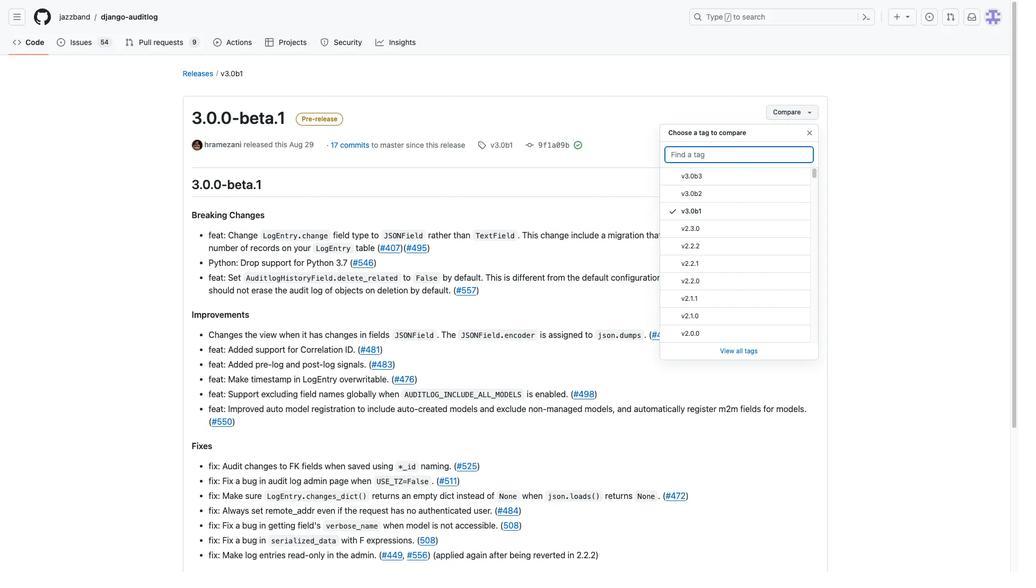 Task type: describe. For each thing, give the bounding box(es) containing it.
commits
[[340, 141, 369, 150]]

1 vertical spatial make
[[222, 491, 243, 501]]

logentry inside logentry table ( #407 )( #495 )
[[316, 244, 351, 253]]

, inside fixes fix: audit changes to fk fields when saved using *_id naming. ( #525 ) fix: fix a bug in audit log admin page when use_tz=false . ( #511 ) fix: make sure logentry.changes_dict() returns an empty dict instead of none when json.loads() returns none . ( #472 ) fix: always set remote_addr even if the request has no authenticated user. ( #484 ) fix: fix a bug in getting field's verbose_name when model is not accessible. ( 508 ) fix: fix a bug in serialized_data with f expressions. ( 508 ) fix: make log entries read-only in the admin. ( #449 , #556 ) (applied again after being reverted in 2.2.2)
[[402, 551, 405, 560]]

than
[[453, 230, 471, 240]]

to up deletion
[[403, 273, 411, 282]]

homepage image
[[34, 8, 51, 25]]

log down fk
[[290, 476, 301, 486]]

to inside the . this change include a migration that may take time to run depending on the number of records on your
[[720, 230, 727, 240]]

when left it
[[279, 330, 300, 340]]

type
[[706, 12, 723, 21]]

17
[[331, 141, 338, 150]]

the down with
[[336, 551, 349, 560]]

choose a tag to compare
[[668, 129, 746, 137]]

#550
[[212, 417, 232, 427]]

. inside the . this change include a migration that may take time to run depending on the number of records on your
[[518, 230, 520, 240]]

#525 link
[[457, 462, 477, 471]]

v2.3.0
[[681, 225, 699, 233]]

feat: set auditloghistoryfield.delete_related to false by default. this is different from the default configuration of django's genericrelation
[[209, 273, 778, 282]]

projects
[[279, 38, 307, 47]]

managed
[[547, 404, 582, 414]]

verified commit signature image
[[574, 141, 582, 150]]

3.0.0- for breaking
[[192, 177, 227, 192]]

pre-
[[302, 115, 315, 123]]

in up excluding
[[294, 375, 301, 384]]

log inside , but we should not erase the audit log of objects on deletion by default. (
[[311, 286, 323, 295]]

empty
[[413, 491, 438, 501]]

2 feat: from the top
[[209, 273, 226, 282]]

with
[[341, 536, 357, 545]]

Find a tag text field
[[664, 146, 814, 163]]

fields inside the changes the view when it has changes in fields jsonfield . the jsonfield.encoder is assigned to json.dumps . ( #489 feat: added support for correlation id. ( #481 ) feat: added pre-log and post-log signals. ( #483 ) feat: make timestamp in logentry overwritable. ( #476 ) feat: support excluding field names globally when auditlog_include_all_models is enabled. ( #498 )
[[369, 330, 390, 340]]

. left #472
[[658, 491, 660, 501]]

hramezani released this aug 29
[[204, 140, 314, 149]]

#476
[[394, 375, 414, 384]]

)(
[[400, 243, 406, 253]]

6 feat: from the top
[[209, 389, 226, 399]]

when down saved
[[351, 476, 372, 486]]

v2.1.0 link
[[660, 308, 810, 326]]

#550 link
[[212, 417, 232, 427]]

not inside fixes fix: audit changes to fk fields when saved using *_id naming. ( #525 ) fix: fix a bug in audit log admin page when use_tz=false . ( #511 ) fix: make sure logentry.changes_dict() returns an empty dict instead of none when json.loads() returns none . ( #472 ) fix: always set remote_addr even if the request has no authenticated user. ( #484 ) fix: fix a bug in getting field's verbose_name when model is not accessible. ( 508 ) fix: fix a bug in serialized_data with f expressions. ( 508 ) fix: make log entries read-only in the admin. ( #449 , #556 ) (applied again after being reverted in 2.2.2)
[[441, 521, 453, 531]]

issues
[[70, 38, 92, 47]]

v2.2.2
[[681, 242, 699, 250]]

of inside fixes fix: audit changes to fk fields when saved using *_id naming. ( #525 ) fix: fix a bug in audit log admin page when use_tz=false . ( #511 ) fix: make sure logentry.changes_dict() returns an empty dict instead of none when json.loads() returns none . ( #472 ) fix: always set remote_addr even if the request has no authenticated user. ( #484 ) fix: fix a bug in getting field's verbose_name when model is not accessible. ( 508 ) fix: fix a bug in serialized_data with f expressions. ( 508 ) fix: make log entries read-only in the admin. ( #449 , #556 ) (applied again after being reverted in 2.2.2)
[[487, 491, 495, 501]]

2 vertical spatial v3.0b1 link
[[660, 203, 810, 221]]

exclude
[[497, 404, 526, 414]]

0 vertical spatial for
[[294, 258, 304, 268]]

v2.0.0 link
[[660, 326, 810, 343]]

python
[[307, 258, 334, 268]]

( inside feat: improved auto model registration to include auto-created models and exclude non-managed models, and automatically register m2m fields for models. (
[[209, 417, 212, 427]]

/ for type
[[726, 14, 730, 21]]

list containing jazzband
[[55, 8, 683, 25]]

assigned
[[548, 330, 583, 340]]

signals.
[[337, 360, 366, 369]]

3.0.0-beta.1 for pre-
[[192, 108, 286, 128]]

remote_addr
[[265, 506, 315, 516]]

has inside fixes fix: audit changes to fk fields when saved using *_id naming. ( #525 ) fix: fix a bug in audit log admin page when use_tz=false . ( #511 ) fix: make sure logentry.changes_dict() returns an empty dict instead of none when json.loads() returns none . ( #472 ) fix: always set remote_addr even if the request has no authenticated user. ( #484 ) fix: fix a bug in getting field's verbose_name when model is not accessible. ( 508 ) fix: fix a bug in serialized_data with f expressions. ( 508 ) fix: make log entries read-only in the admin. ( #449 , #556 ) (applied again after being reverted in 2.2.2)
[[391, 506, 404, 516]]

of inside , but we should not erase the audit log of objects on deletion by default. (
[[325, 286, 333, 295]]

0 horizontal spatial release
[[315, 115, 338, 123]]

2 bug from the top
[[242, 521, 257, 531]]

security
[[334, 38, 362, 47]]

v3.0b3 link
[[660, 168, 810, 186]]

by inside , but we should not erase the audit log of objects on deletion by default. (
[[410, 286, 420, 295]]

0 vertical spatial support
[[261, 258, 291, 268]]

m2m
[[719, 404, 738, 414]]

this inside the . this change include a migration that may take time to run depending on the number of records on your
[[522, 230, 538, 240]]

set
[[228, 273, 241, 282]]

change
[[541, 230, 569, 240]]

being
[[510, 551, 531, 560]]

change
[[228, 230, 258, 240]]

but
[[785, 273, 798, 282]]

expressions.
[[367, 536, 415, 545]]

0 horizontal spatial v3.0b1
[[221, 69, 243, 78]]

#489 link
[[652, 330, 673, 340]]

/ for jazzband
[[94, 12, 97, 21]]

3 fix: from the top
[[209, 491, 220, 501]]

#498 link
[[574, 389, 594, 399]]

check image
[[668, 207, 677, 216]]

reverted
[[533, 551, 565, 560]]

tag image
[[478, 141, 486, 150]]

of left v2.2.0
[[664, 273, 672, 282]]

1 horizontal spatial and
[[480, 404, 494, 414]]

log up timestamp
[[272, 360, 284, 369]]

jsonfield inside the changes the view when it has changes in fields jsonfield . the jsonfield.encoder is assigned to json.dumps . ( #489 feat: added support for correlation id. ( #481 ) feat: added pre-log and post-log signals. ( #483 ) feat: make timestamp in logentry overwritable. ( #476 ) feat: support excluding field names globally when auditlog_include_all_models is enabled. ( #498 )
[[395, 331, 434, 340]]

timestamp
[[251, 375, 292, 384]]

#481 link
[[361, 345, 380, 355]]

model inside fixes fix: audit changes to fk fields when saved using *_id naming. ( #525 ) fix: fix a bug in audit log admin page when use_tz=false . ( #511 ) fix: make sure logentry.changes_dict() returns an empty dict instead of none when json.loads() returns none . ( #472 ) fix: always set remote_addr even if the request has no authenticated user. ( #484 ) fix: fix a bug in getting field's verbose_name when model is not accessible. ( 508 ) fix: fix a bug in serialized_data with f expressions. ( 508 ) fix: make log entries read-only in the admin. ( #449 , #556 ) (applied again after being reverted in 2.2.2)
[[406, 521, 430, 531]]

code
[[25, 38, 44, 47]]

changes inside the changes the view when it has changes in fields jsonfield . the jsonfield.encoder is assigned to json.dumps . ( #489 feat: added support for correlation id. ( #481 ) feat: added pre-log and post-log signals. ( #483 ) feat: make timestamp in logentry overwritable. ( #476 ) feat: support excluding field names globally when auditlog_include_all_models is enabled. ( #498 )
[[325, 330, 358, 340]]

3.0.0- for pre-
[[192, 108, 239, 128]]

insights
[[389, 38, 416, 47]]

field inside the changes the view when it has changes in fields jsonfield . the jsonfield.encoder is assigned to json.dumps . ( #489 feat: added support for correlation id. ( #481 ) feat: added pre-log and post-log signals. ( #483 ) feat: make timestamp in logentry overwritable. ( #476 ) feat: support excluding field names globally when auditlog_include_all_models is enabled. ( #498 )
[[300, 389, 317, 399]]

to right tag
[[711, 129, 717, 137]]

in down set
[[259, 521, 266, 531]]

is up non- at the bottom right
[[527, 389, 533, 399]]

models.
[[776, 404, 807, 414]]

sure
[[245, 491, 262, 501]]

support inside the changes the view when it has changes in fields jsonfield . the jsonfield.encoder is assigned to json.dumps . ( #489 feat: added support for correlation id. ( #481 ) feat: added pre-log and post-log signals. ( #483 ) feat: make timestamp in logentry overwritable. ( #476 ) feat: support excluding field names globally when auditlog_include_all_models is enabled. ( #498 )
[[255, 345, 285, 355]]

1 returns from the left
[[372, 491, 400, 501]]

read-
[[288, 551, 309, 560]]

2 vertical spatial make
[[222, 551, 243, 560]]

releases
[[183, 69, 213, 78]]

improved
[[228, 404, 264, 414]]

audit
[[222, 462, 242, 471]]

508 link for with f expressions. (
[[420, 536, 435, 545]]

insights link
[[371, 34, 421, 50]]

on inside , but we should not erase the audit log of objects on deletion by default. (
[[365, 286, 375, 295]]

type / to search
[[706, 12, 765, 21]]

pre-
[[255, 360, 272, 369]]

set
[[251, 506, 263, 516]]

when down #476
[[379, 389, 399, 399]]

to left master
[[371, 141, 378, 150]]

table image
[[265, 38, 274, 47]]

graph image
[[376, 38, 384, 47]]

type
[[352, 230, 369, 240]]

close menu image
[[805, 129, 814, 137]]

user.
[[474, 506, 492, 516]]

1 horizontal spatial this
[[426, 141, 438, 150]]

drop
[[240, 258, 259, 268]]

#407 link
[[380, 243, 400, 253]]

field's
[[298, 521, 321, 531]]

configuration
[[611, 273, 662, 282]]

it
[[302, 330, 307, 340]]

5 fix: from the top
[[209, 521, 220, 531]]

dict
[[440, 491, 454, 501]]

#484
[[498, 506, 519, 516]]

2 added from the top
[[228, 360, 253, 369]]

may
[[664, 230, 680, 240]]

django-auditlog link
[[97, 8, 162, 25]]

*_id
[[398, 463, 416, 471]]

notifications image
[[968, 13, 976, 21]]

audit inside fixes fix: audit changes to fk fields when saved using *_id naming. ( #525 ) fix: fix a bug in audit log admin page when use_tz=false . ( #511 ) fix: make sure logentry.changes_dict() returns an empty dict instead of none when json.loads() returns none . ( #472 ) fix: always set remote_addr even if the request has no authenticated user. ( #484 ) fix: fix a bug in getting field's verbose_name when model is not accessible. ( 508 ) fix: fix a bug in serialized_data with f expressions. ( 508 ) fix: make log entries read-only in the admin. ( #449 , #556 ) (applied again after being reverted in 2.2.2)
[[268, 476, 287, 486]]

1 horizontal spatial triangle down image
[[904, 12, 912, 21]]

requests
[[154, 38, 183, 47]]

0 horizontal spatial this
[[275, 140, 287, 149]]

tag
[[699, 129, 709, 137]]

rather
[[428, 230, 451, 240]]

commit image
[[526, 141, 534, 150]]

#557 )
[[456, 286, 479, 295]]

0 vertical spatial changes
[[229, 210, 265, 220]]

fk
[[289, 462, 300, 471]]

1 feat: from the top
[[209, 230, 226, 240]]

1 vertical spatial release
[[440, 141, 465, 150]]

#525
[[457, 462, 477, 471]]

of inside the . this change include a migration that may take time to run depending on the number of records on your
[[240, 243, 248, 253]]

#511 link
[[439, 476, 457, 486]]

2 returns from the left
[[605, 491, 633, 501]]

only
[[309, 551, 325, 560]]

using
[[373, 462, 393, 471]]

shield image
[[320, 38, 329, 47]]

2 horizontal spatial and
[[617, 404, 632, 414]]

names
[[319, 389, 344, 399]]

v2.2.1 link
[[660, 256, 810, 273]]

#481
[[361, 345, 380, 355]]

1 horizontal spatial default.
[[454, 273, 483, 282]]

globally
[[347, 389, 376, 399]]

2 horizontal spatial on
[[788, 230, 797, 240]]

json.dumps
[[598, 331, 641, 340]]

make inside the changes the view when it has changes in fields jsonfield . the jsonfield.encoder is assigned to json.dumps . ( #489 feat: added support for correlation id. ( #481 ) feat: added pre-log and post-log signals. ( #483 ) feat: make timestamp in logentry overwritable. ( #476 ) feat: support excluding field names globally when auditlog_include_all_models is enabled. ( #498 )
[[228, 375, 249, 384]]

a inside the . this change include a migration that may take time to run depending on the number of records on your
[[601, 230, 606, 240]]

log left 'entries' at the left of the page
[[245, 551, 257, 560]]

issue opened image
[[925, 13, 934, 21]]

should
[[209, 286, 234, 295]]

beta.1 for breaking
[[227, 177, 262, 192]]

the right from at the right of page
[[567, 273, 580, 282]]

audit inside , but we should not erase the audit log of objects on deletion by default. (
[[290, 286, 309, 295]]

in up #481 link
[[360, 330, 367, 340]]

pre-release
[[302, 115, 338, 123]]

1 none from the left
[[500, 492, 517, 501]]

no
[[407, 506, 416, 516]]

search
[[742, 12, 765, 21]]

f
[[360, 536, 364, 545]]

and inside the changes the view when it has changes in fields jsonfield . the jsonfield.encoder is assigned to json.dumps . ( #489 feat: added support for correlation id. ( #481 ) feat: added pre-log and post-log signals. ( #483 ) feat: make timestamp in logentry overwritable. ( #476 ) feat: support excluding field names globally when auditlog_include_all_models is enabled. ( #498 )
[[286, 360, 300, 369]]



Task type: locate. For each thing, give the bounding box(es) containing it.
logentry down post-
[[303, 375, 337, 384]]

this
[[275, 140, 287, 149], [426, 141, 438, 150]]

2 vertical spatial fix
[[222, 536, 233, 545]]

1 vertical spatial default.
[[422, 286, 451, 295]]

changes inside fixes fix: audit changes to fk fields when saved using *_id naming. ( #525 ) fix: fix a bug in audit log admin page when use_tz=false . ( #511 ) fix: make sure logentry.changes_dict() returns an empty dict instead of none when json.loads() returns none . ( #472 ) fix: always set remote_addr even if the request has no authenticated user. ( #484 ) fix: fix a bug in getting field's verbose_name when model is not accessible. ( 508 ) fix: fix a bug in serialized_data with f expressions. ( 508 ) fix: make log entries read-only in the admin. ( #449 , #556 ) (applied again after being reverted in 2.2.2)
[[245, 462, 277, 471]]

returns
[[372, 491, 400, 501], [605, 491, 633, 501]]

1 added from the top
[[228, 345, 253, 355]]

1 horizontal spatial fields
[[369, 330, 390, 340]]

not down set in the left of the page
[[237, 286, 249, 295]]

0 horizontal spatial 508 link
[[420, 536, 435, 545]]

0 vertical spatial has
[[309, 330, 323, 340]]

fields right m2m
[[740, 404, 761, 414]]

python:
[[209, 258, 238, 268]]

1 fix: from the top
[[209, 462, 220, 471]]

is left different
[[504, 273, 510, 282]]

genericrelation
[[713, 274, 778, 282]]

#476 link
[[394, 375, 414, 384]]

v2.1.1 link
[[660, 291, 810, 308]]

0 vertical spatial triangle down image
[[904, 12, 912, 21]]

jsonfield.encoder
[[461, 331, 535, 340]]

v3.0b1 link up 'run' on the top
[[660, 203, 810, 221]]

1 vertical spatial fix
[[222, 521, 233, 531]]

, inside , but we should not erase the audit log of objects on deletion by default. (
[[781, 273, 783, 282]]

model right auto
[[285, 404, 309, 414]]

2 3.0.0- from the top
[[192, 177, 227, 192]]

feat: inside feat: improved auto model registration to include auto-created models and exclude non-managed models, and automatically register m2m fields for models. (
[[209, 404, 226, 414]]

2 fix: from the top
[[209, 476, 220, 486]]

when up page
[[325, 462, 345, 471]]

serialized_data
[[271, 537, 336, 545]]

v3.0b1 down v3.0b2
[[681, 207, 701, 215]]

0 vertical spatial 3.0.0-beta.1
[[192, 108, 286, 128]]

4 feat: from the top
[[209, 360, 226, 369]]

. right textfield at top
[[518, 230, 520, 240]]

9
[[192, 38, 197, 46]]

beta.1 for pre-
[[239, 108, 286, 128]]

model inside feat: improved auto model registration to include auto-created models and exclude non-managed models, and automatically register m2m fields for models. (
[[285, 404, 309, 414]]

0 vertical spatial on
[[788, 230, 797, 240]]

0 vertical spatial beta.1
[[239, 108, 286, 128]]

to left search
[[733, 12, 740, 21]]

#557
[[456, 286, 476, 295]]

non-
[[528, 404, 547, 414]]

jsonfield up )(
[[384, 231, 423, 240]]

0 vertical spatial jsonfield
[[384, 231, 423, 240]]

release
[[315, 115, 338, 123], [440, 141, 465, 150]]

3.0.0-beta.1 up 'breaking changes'
[[192, 177, 262, 192]]

auto
[[266, 404, 283, 414]]

2 3.0.0-beta.1 from the top
[[192, 177, 262, 192]]

register
[[687, 404, 717, 414]]

#556 link
[[407, 551, 428, 560]]

v2.3.0 link
[[660, 221, 810, 238]]

/ left django-
[[94, 12, 97, 21]]

log
[[311, 286, 323, 295], [272, 360, 284, 369], [323, 360, 335, 369], [290, 476, 301, 486], [245, 551, 257, 560]]

1 horizontal spatial 508
[[503, 521, 519, 531]]

v3.0b2
[[681, 190, 702, 198]]

to left 'run' on the top
[[720, 230, 727, 240]]

, left #556 link
[[402, 551, 405, 560]]

in left 2.2.2) at the bottom right
[[568, 551, 574, 560]]

triangle down image right plus image
[[904, 12, 912, 21]]

3.0.0-beta.1 for breaking
[[192, 177, 262, 192]]

1 vertical spatial 3.0.0-beta.1
[[192, 177, 262, 192]]

by right false
[[443, 273, 452, 282]]

list
[[55, 8, 683, 25]]

3 fix from the top
[[222, 536, 233, 545]]

to up logentry table ( #407 )( #495 )
[[371, 230, 379, 240]]

to inside feat: improved auto model registration to include auto-created models and exclude non-managed models, and automatically register m2m fields for models. (
[[357, 404, 365, 414]]

time
[[701, 230, 717, 240]]

to down globally
[[357, 404, 365, 414]]

v2.1.0
[[681, 312, 699, 320]]

breaking
[[192, 210, 227, 220]]

v2.2.0 link
[[660, 273, 810, 291]]

hramezani link
[[204, 140, 242, 149]]

fields inside fixes fix: audit changes to fk fields when saved using *_id naming. ( #525 ) fix: fix a bug in audit log admin page when use_tz=false . ( #511 ) fix: make sure logentry.changes_dict() returns an empty dict instead of none when json.loads() returns none . ( #472 ) fix: always set remote_addr even if the request has no authenticated user. ( #484 ) fix: fix a bug in getting field's verbose_name when model is not accessible. ( 508 ) fix: fix a bug in serialized_data with f expressions. ( 508 ) fix: make log entries read-only in the admin. ( #449 , #556 ) (applied again after being reverted in 2.2.2)
[[302, 462, 323, 471]]

naming.
[[421, 462, 452, 471]]

0 horizontal spatial on
[[282, 243, 292, 253]]

and right models,
[[617, 404, 632, 414]]

. left the
[[437, 330, 439, 340]]

0 vertical spatial include
[[571, 230, 599, 240]]

feat: up #550 link
[[209, 404, 226, 414]]

for inside the changes the view when it has changes in fields jsonfield . the jsonfield.encoder is assigned to json.dumps . ( #489 feat: added support for correlation id. ( #481 ) feat: added pre-log and post-log signals. ( #483 ) feat: make timestamp in logentry overwritable. ( #476 ) feat: support excluding field names globally when auditlog_include_all_models is enabled. ( #498 )
[[288, 345, 298, 355]]

is left assigned
[[540, 330, 546, 340]]

1 vertical spatial beta.1
[[227, 177, 262, 192]]

compare
[[773, 108, 801, 116]]

choose
[[668, 129, 692, 137]]

0 horizontal spatial include
[[367, 404, 395, 414]]

0 horizontal spatial returns
[[372, 491, 400, 501]]

1 vertical spatial triangle down image
[[805, 108, 814, 117]]

1 vertical spatial jsonfield
[[395, 331, 434, 340]]

1 vertical spatial fields
[[740, 404, 761, 414]]

2 horizontal spatial fields
[[740, 404, 761, 414]]

1 horizontal spatial by
[[443, 273, 452, 282]]

1 horizontal spatial changes
[[325, 330, 358, 340]]

to inside fixes fix: audit changes to fk fields when saved using *_id naming. ( #525 ) fix: fix a bug in audit log admin page when use_tz=false . ( #511 ) fix: make sure logentry.changes_dict() returns an empty dict instead of none when json.loads() returns none . ( #472 ) fix: always set remote_addr even if the request has no authenticated user. ( #484 ) fix: fix a bug in getting field's verbose_name when model is not accessible. ( 508 ) fix: fix a bug in serialized_data with f expressions. ( 508 ) fix: make log entries read-only in the admin. ( #449 , #556 ) (applied again after being reverted in 2.2.2)
[[279, 462, 287, 471]]

1 horizontal spatial this
[[522, 230, 538, 240]]

command palette image
[[862, 13, 871, 21]]

log down auditloghistoryfield.delete_related
[[311, 286, 323, 295]]

1 horizontal spatial /
[[726, 14, 730, 21]]

. this change include a migration that may take time to run depending on the number of records on your
[[209, 230, 812, 253]]

0 vertical spatial v3.0b1 link
[[221, 69, 243, 78]]

0 horizontal spatial field
[[300, 389, 317, 399]]

0 vertical spatial fields
[[369, 330, 390, 340]]

7 feat: from the top
[[209, 404, 226, 414]]

1 horizontal spatial model
[[406, 521, 430, 531]]

0 vertical spatial release
[[315, 115, 338, 123]]

0 vertical spatial not
[[237, 286, 249, 295]]

and right models
[[480, 404, 494, 414]]

include inside the . this change include a migration that may take time to run depending on the number of records on your
[[571, 230, 599, 240]]

3.0.0- up breaking
[[192, 177, 227, 192]]

0 vertical spatial ,
[[781, 273, 783, 282]]

0 horizontal spatial model
[[285, 404, 309, 414]]

feat: up number
[[209, 230, 226, 240]]

1 horizontal spatial audit
[[290, 286, 309, 295]]

when left the json.loads()
[[522, 491, 543, 501]]

beta.1 up 'breaking changes'
[[227, 177, 262, 192]]

1 vertical spatial field
[[300, 389, 317, 399]]

the right if
[[345, 506, 357, 516]]

in up 'entries' at the left of the page
[[259, 536, 266, 545]]

2 horizontal spatial v3.0b1
[[681, 207, 701, 215]]

1 3.0.0- from the top
[[192, 108, 239, 128]]

models
[[450, 404, 478, 414]]

1 bug from the top
[[242, 476, 257, 486]]

for down your
[[294, 258, 304, 268]]

model down no
[[406, 521, 430, 531]]

none left #472
[[638, 492, 655, 501]]

git pull request image
[[125, 38, 134, 47]]

if
[[338, 506, 342, 516]]

compare button
[[766, 105, 819, 120]]

make left 'entries' at the left of the page
[[222, 551, 243, 560]]

audit down auditloghistoryfield.delete_related
[[290, 286, 309, 295]]

3 bug from the top
[[242, 536, 257, 545]]

default. inside , but we should not erase the audit log of objects on deletion by default. (
[[422, 286, 451, 295]]

changes the view when it has changes in fields jsonfield . the jsonfield.encoder is assigned to json.dumps . ( #489 feat: added support for correlation id. ( #481 ) feat: added pre-log and post-log signals. ( #483 ) feat: make timestamp in logentry overwritable. ( #476 ) feat: support excluding field names globally when auditlog_include_all_models is enabled. ( #498 )
[[209, 330, 673, 399]]

logentry.changes_dict()
[[267, 492, 367, 501]]

logentry up 3.7
[[316, 244, 351, 253]]

objects
[[335, 286, 363, 295]]

code image
[[13, 38, 21, 47]]

triangle down image
[[904, 12, 912, 21], [805, 108, 814, 117]]

0 horizontal spatial ,
[[402, 551, 405, 560]]

1 vertical spatial by
[[410, 286, 420, 295]]

1 vertical spatial for
[[288, 345, 298, 355]]

1 horizontal spatial release
[[440, 141, 465, 150]]

1 horizontal spatial none
[[638, 492, 655, 501]]

#546 link
[[353, 258, 374, 268]]

, left but
[[781, 273, 783, 282]]

triangle down image inside compare popup button
[[805, 108, 814, 117]]

2 horizontal spatial v3.0b1 link
[[660, 203, 810, 221]]

support
[[261, 258, 291, 268], [255, 345, 285, 355]]

auditlog_include_all_models
[[404, 391, 522, 399]]

jazzband / django-auditlog
[[59, 12, 158, 21]]

0 horizontal spatial v3.0b1 link
[[221, 69, 243, 78]]

0 horizontal spatial not
[[237, 286, 249, 295]]

plus image
[[893, 13, 901, 21]]

1 vertical spatial this
[[486, 273, 502, 282]]

0 vertical spatial by
[[443, 273, 452, 282]]

9f1a09b
[[538, 141, 570, 150]]

1 vertical spatial 508
[[420, 536, 435, 545]]

on right objects
[[365, 286, 375, 295]]

#407
[[380, 243, 400, 253]]

0 vertical spatial 508
[[503, 521, 519, 531]]

when
[[279, 330, 300, 340], [379, 389, 399, 399], [325, 462, 345, 471], [351, 476, 372, 486], [522, 491, 543, 501], [383, 521, 404, 531]]

issue opened image
[[57, 38, 65, 47]]

play image
[[213, 38, 221, 47]]

of up 'user.'
[[487, 491, 495, 501]]

for left correlation
[[288, 345, 298, 355]]

1 vertical spatial include
[[367, 404, 395, 414]]

to inside the changes the view when it has changes in fields jsonfield . the jsonfield.encoder is assigned to json.dumps . ( #489 feat: added support for correlation id. ( #481 ) feat: added pre-log and post-log signals. ( #483 ) feat: make timestamp in logentry overwritable. ( #476 ) feat: support excluding field names globally when auditlog_include_all_models is enabled. ( #498 )
[[585, 330, 593, 340]]

1 vertical spatial changes
[[245, 462, 277, 471]]

0 horizontal spatial default.
[[422, 286, 451, 295]]

. down the naming.
[[432, 476, 434, 486]]

1 vertical spatial has
[[391, 506, 404, 516]]

0 vertical spatial default.
[[454, 273, 483, 282]]

1 vertical spatial 508 link
[[420, 536, 435, 545]]

jsonfield inside feat: change logentry.change field type to jsonfield rather than textfield
[[384, 231, 423, 240]]

0 horizontal spatial this
[[486, 273, 502, 282]]

0 vertical spatial logentry
[[316, 244, 351, 253]]

1 vertical spatial 3.0.0-
[[192, 177, 227, 192]]

0 horizontal spatial by
[[410, 286, 420, 295]]

5 feat: from the top
[[209, 375, 226, 384]]

default. down false
[[422, 286, 451, 295]]

has left no
[[391, 506, 404, 516]]

git pull request image
[[947, 13, 955, 21]]

id.
[[345, 345, 355, 355]]

false
[[416, 274, 438, 282]]

2 fix from the top
[[222, 521, 233, 531]]

. left #489
[[644, 330, 647, 340]]

1 vertical spatial on
[[282, 243, 292, 253]]

fields up admin
[[302, 462, 323, 471]]

0 vertical spatial 3.0.0-
[[192, 108, 239, 128]]

changes up the "id."
[[325, 330, 358, 340]]

when up the expressions.
[[383, 521, 404, 531]]

not inside , but we should not erase the audit log of objects on deletion by default. (
[[237, 286, 249, 295]]

508 down the #484 link
[[503, 521, 519, 531]]

0 vertical spatial added
[[228, 345, 253, 355]]

getting
[[268, 521, 295, 531]]

release left tag icon
[[440, 141, 465, 150]]

log down correlation
[[323, 360, 335, 369]]

aug
[[289, 140, 303, 149]]

508 link for when model is not accessible. (
[[503, 521, 519, 531]]

auditlog
[[129, 12, 158, 21]]

the
[[441, 330, 456, 340]]

in up sure
[[259, 476, 266, 486]]

fields inside feat: improved auto model registration to include auto-created models and exclude non-managed models, and automatically register m2m fields for models. (
[[740, 404, 761, 414]]

1 horizontal spatial 508 link
[[503, 521, 519, 531]]

0 vertical spatial v3.0b1
[[221, 69, 243, 78]]

0 vertical spatial field
[[333, 230, 350, 240]]

#498
[[574, 389, 594, 399]]

2 vertical spatial for
[[763, 404, 774, 414]]

models,
[[585, 404, 615, 414]]

/ inside jazzband / django-auditlog
[[94, 12, 97, 21]]

jsonfield left the
[[395, 331, 434, 340]]

1 fix from the top
[[222, 476, 233, 486]]

2 vertical spatial v3.0b1
[[681, 207, 701, 215]]

0 vertical spatial this
[[522, 230, 538, 240]]

bug
[[242, 476, 257, 486], [242, 521, 257, 531], [242, 536, 257, 545]]

default. up #557 )
[[454, 273, 483, 282]]

#472 link
[[666, 491, 686, 501]]

for left "models."
[[763, 404, 774, 414]]

1 3.0.0-beta.1 from the top
[[192, 108, 286, 128]]

( inside , but we should not erase the audit log of objects on deletion by default. (
[[453, 286, 456, 295]]

1 horizontal spatial v3.0b1 link
[[478, 140, 513, 151]]

returns right the json.loads()
[[605, 491, 633, 501]]

4 fix: from the top
[[209, 506, 220, 516]]

your
[[294, 243, 311, 253]]

jazzband
[[59, 12, 90, 21]]

make up 'always'
[[222, 491, 243, 501]]

v3.0b1 right tag icon
[[491, 141, 513, 150]]

that
[[646, 230, 662, 240]]

enabled.
[[535, 389, 568, 399]]

1 horizontal spatial not
[[441, 521, 453, 531]]

508 link down the #484 link
[[503, 521, 519, 531]]

#489
[[652, 330, 673, 340]]

logentry inside the changes the view when it has changes in fields jsonfield . the jsonfield.encoder is assigned to json.dumps . ( #489 feat: added support for correlation id. ( #481 ) feat: added pre-log and post-log signals. ( #483 ) feat: make timestamp in logentry overwritable. ( #476 ) feat: support excluding field names globally when auditlog_include_all_models is enabled. ( #498 )
[[303, 375, 337, 384]]

is inside fixes fix: audit changes to fk fields when saved using *_id naming. ( #525 ) fix: fix a bug in audit log admin page when use_tz=false . ( #511 ) fix: make sure logentry.changes_dict() returns an empty dict instead of none when json.loads() returns none . ( #472 ) fix: always set remote_addr even if the request has no authenticated user. ( #484 ) fix: fix a bug in getting field's verbose_name when model is not accessible. ( 508 ) fix: fix a bug in serialized_data with f expressions. ( 508 ) fix: make log entries read-only in the admin. ( #449 , #556 ) (applied again after being reverted in 2.2.2)
[[432, 521, 438, 531]]

changes
[[229, 210, 265, 220], [209, 330, 243, 340]]

fix:
[[209, 462, 220, 471], [209, 476, 220, 486], [209, 491, 220, 501], [209, 506, 220, 516], [209, 521, 220, 531], [209, 536, 220, 545], [209, 551, 220, 560]]

feat: up should
[[209, 273, 226, 282]]

of down auditloghistoryfield.delete_related
[[325, 286, 333, 295]]

@hramezani image
[[192, 140, 202, 151]]

0 horizontal spatial audit
[[268, 476, 287, 486]]

for inside feat: improved auto model registration to include auto-created models and exclude non-managed models, and automatically register m2m fields for models. (
[[763, 404, 774, 414]]

1 horizontal spatial ,
[[781, 273, 783, 282]]

this right since at the left of page
[[426, 141, 438, 150]]

/ inside type / to search
[[726, 14, 730, 21]]

to right assigned
[[585, 330, 593, 340]]

0 horizontal spatial changes
[[245, 462, 277, 471]]

none
[[500, 492, 517, 501], [638, 492, 655, 501]]

and left post-
[[286, 360, 300, 369]]

include inside feat: improved auto model registration to include auto-created models and exclude non-managed models, and automatically register m2m fields for models. (
[[367, 404, 395, 414]]

on down logentry.change
[[282, 243, 292, 253]]

1 vertical spatial model
[[406, 521, 430, 531]]

508 up #556
[[420, 536, 435, 545]]

#472
[[666, 491, 686, 501]]

0 vertical spatial 508 link
[[503, 521, 519, 531]]

v3.0b1 down actions link
[[221, 69, 243, 78]]

v3.0b1
[[221, 69, 243, 78], [491, 141, 513, 150], [681, 207, 701, 215]]

0 vertical spatial audit
[[290, 286, 309, 295]]

1 vertical spatial ,
[[402, 551, 405, 560]]

2 none from the left
[[638, 492, 655, 501]]

include right change
[[571, 230, 599, 240]]

1 horizontal spatial on
[[365, 286, 375, 295]]

0 vertical spatial model
[[285, 404, 309, 414]]

beta.1 up hramezani released this aug 29 at the top left of page
[[239, 108, 286, 128]]

fixes
[[192, 441, 212, 451]]

6 fix: from the top
[[209, 536, 220, 545]]

audit up the remote_addr
[[268, 476, 287, 486]]

projects link
[[261, 34, 312, 50]]

0 horizontal spatial triangle down image
[[805, 108, 814, 117]]

the inside , but we should not erase the audit log of objects on deletion by default. (
[[275, 286, 287, 295]]

#483
[[372, 360, 392, 369]]

returns up request
[[372, 491, 400, 501]]

29
[[305, 140, 314, 149]]

1 horizontal spatial returns
[[605, 491, 633, 501]]

changes inside the changes the view when it has changes in fields jsonfield . the jsonfield.encoder is assigned to json.dumps . ( #489 feat: added support for correlation id. ( #481 ) feat: added pre-log and post-log signals. ( #483 ) feat: make timestamp in logentry overwritable. ( #476 ) feat: support excluding field names globally when auditlog_include_all_models is enabled. ( #498 )
[[209, 330, 243, 340]]

17 commits link
[[331, 141, 371, 150]]

0 vertical spatial make
[[228, 375, 249, 384]]

of down change
[[240, 243, 248, 253]]

has inside the changes the view when it has changes in fields jsonfield . the jsonfield.encoder is assigned to json.dumps . ( #489 feat: added support for correlation id. ( #481 ) feat: added pre-log and post-log signals. ( #483 ) feat: make timestamp in logentry overwritable. ( #476 ) feat: support excluding field names globally when auditlog_include_all_models is enabled. ( #498 )
[[309, 330, 323, 340]]

added
[[228, 345, 253, 355], [228, 360, 253, 369]]

0 horizontal spatial /
[[94, 12, 97, 21]]

added down improvements at the left
[[228, 345, 253, 355]]

field left type
[[333, 230, 350, 240]]

by down false
[[410, 286, 420, 295]]

on right depending
[[788, 230, 797, 240]]

improvements
[[192, 310, 249, 320]]

support down view
[[255, 345, 285, 355]]

the inside the . this change include a migration that may take time to run depending on the number of records on your
[[799, 230, 812, 240]]

the left view
[[245, 330, 257, 340]]

v3.0b1 for tag icon
[[491, 141, 513, 150]]

changes down improvements at the left
[[209, 330, 243, 340]]

automatically
[[634, 404, 685, 414]]

3.0.0- up hramezani
[[192, 108, 239, 128]]

1 vertical spatial v3.0b1 link
[[478, 140, 513, 151]]

feat: left the 'support'
[[209, 389, 226, 399]]

the inside the changes the view when it has changes in fields jsonfield . the jsonfield.encoder is assigned to json.dumps . ( #489 feat: added support for correlation id. ( #481 ) feat: added pre-log and post-log signals. ( #483 ) feat: make timestamp in logentry overwritable. ( #476 ) feat: support excluding field names globally when auditlog_include_all_models is enabled. ( #498 )
[[245, 330, 257, 340]]

1 vertical spatial added
[[228, 360, 253, 369]]

1 vertical spatial audit
[[268, 476, 287, 486]]

to left fk
[[279, 462, 287, 471]]

saved
[[348, 462, 370, 471]]

#449
[[382, 551, 402, 560]]

this left aug
[[275, 140, 287, 149]]

master
[[380, 141, 404, 150]]

0 vertical spatial bug
[[242, 476, 257, 486]]

v3.0b1 for check icon
[[681, 207, 701, 215]]

v3.0b1 link left commit icon
[[478, 140, 513, 151]]

actions
[[226, 38, 252, 47]]

release up the ·
[[315, 115, 338, 123]]

7 fix: from the top
[[209, 551, 220, 560]]

54
[[100, 38, 109, 46]]

in right only
[[327, 551, 334, 560]]

3 feat: from the top
[[209, 345, 226, 355]]

2 vertical spatial fields
[[302, 462, 323, 471]]

logentry table ( #407 )( #495 )
[[316, 243, 430, 253]]

1 vertical spatial not
[[441, 521, 453, 531]]

#556
[[407, 551, 428, 560]]

1 horizontal spatial field
[[333, 230, 350, 240]]

correlation
[[300, 345, 343, 355]]

has right it
[[309, 330, 323, 340]]



Task type: vqa. For each thing, say whether or not it's contained in the screenshot.
the rightmost 508
yes



